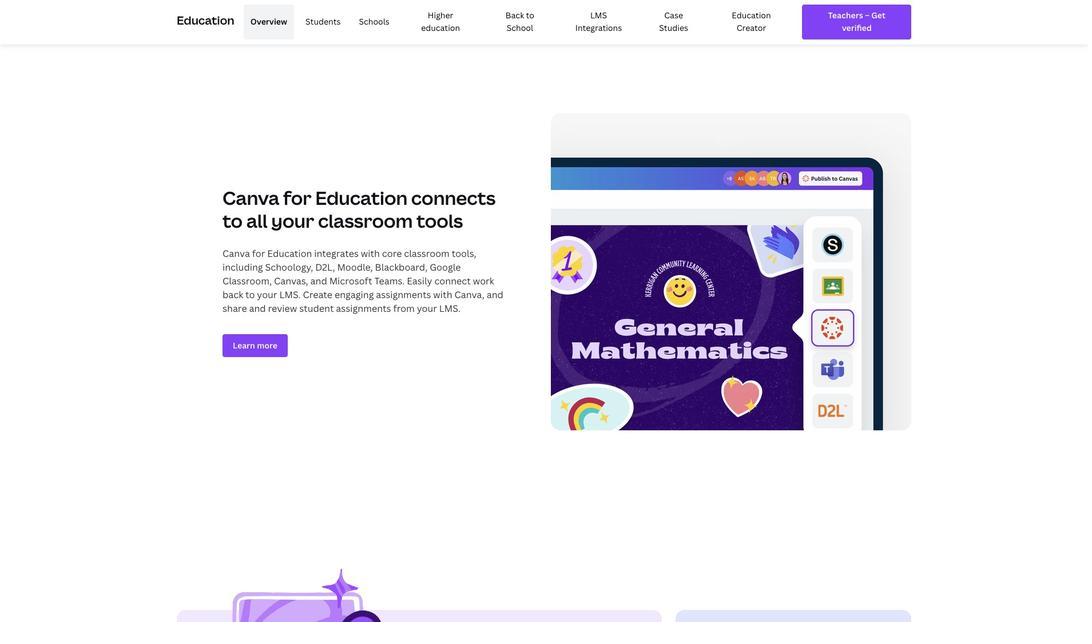 Task type: locate. For each thing, give the bounding box(es) containing it.
your right "all"
[[271, 209, 314, 233]]

1 vertical spatial and
[[487, 289, 504, 301]]

0 vertical spatial assignments
[[376, 289, 431, 301]]

0 horizontal spatial to
[[223, 209, 243, 233]]

canva
[[223, 186, 280, 210], [223, 247, 250, 260]]

education
[[732, 10, 771, 21], [177, 13, 234, 28], [315, 186, 408, 210], [267, 247, 312, 260]]

1 horizontal spatial to
[[246, 289, 255, 301]]

1 horizontal spatial lms.
[[439, 302, 461, 315]]

1 vertical spatial classroom
[[404, 247, 450, 260]]

and
[[311, 275, 327, 288], [487, 289, 504, 301], [249, 302, 266, 315]]

back
[[223, 289, 243, 301]]

connect
[[435, 275, 471, 288]]

2 vertical spatial to
[[246, 289, 255, 301]]

tools
[[417, 209, 463, 233]]

school
[[507, 23, 533, 33]]

for for canva for education connects to all your classroom tools
[[283, 186, 312, 210]]

0 vertical spatial your
[[271, 209, 314, 233]]

for right "all"
[[283, 186, 312, 210]]

back
[[506, 10, 524, 21]]

engaging
[[335, 289, 374, 301]]

and right share
[[249, 302, 266, 315]]

0 vertical spatial for
[[283, 186, 312, 210]]

with up moodle,
[[361, 247, 380, 260]]

education
[[421, 23, 460, 33]]

for inside 'canva for education connects to all your classroom tools'
[[283, 186, 312, 210]]

0 horizontal spatial with
[[361, 247, 380, 260]]

schools link
[[352, 5, 397, 39]]

classroom
[[318, 209, 413, 233], [404, 247, 450, 260]]

to inside 'canva for education connects to all your classroom tools'
[[223, 209, 243, 233]]

education inside 'canva for education connects to all your classroom tools'
[[315, 186, 408, 210]]

lms.
[[280, 289, 301, 301], [439, 302, 461, 315]]

menu bar
[[239, 5, 794, 39]]

2 horizontal spatial to
[[526, 10, 534, 21]]

your right from on the left of page
[[417, 302, 437, 315]]

to left "all"
[[223, 209, 243, 233]]

lms integrations link
[[560, 5, 638, 39]]

canva for canva for education integrates with core classroom tools, including schoology, d2l, moodle, blackboard, google classroom, canvas, and microsoft teams. easily connect work back to your lms. create engaging assignments with canva, and share and review student assignments from your lms.
[[223, 247, 250, 260]]

including
[[223, 261, 263, 274]]

1 canva from the top
[[223, 186, 280, 210]]

and up create
[[311, 275, 327, 288]]

integrates
[[314, 247, 359, 260]]

classroom up google
[[404, 247, 450, 260]]

0 horizontal spatial and
[[249, 302, 266, 315]]

1 horizontal spatial with
[[433, 289, 452, 301]]

assignments up from on the left of page
[[376, 289, 431, 301]]

0 horizontal spatial for
[[252, 247, 265, 260]]

classroom,
[[223, 275, 272, 288]]

0 vertical spatial canva
[[223, 186, 280, 210]]

and down the work
[[487, 289, 504, 301]]

d2l,
[[315, 261, 335, 274]]

microsoft
[[329, 275, 372, 288]]

0 vertical spatial to
[[526, 10, 534, 21]]

2 horizontal spatial and
[[487, 289, 504, 301]]

lms. down canvas,
[[280, 289, 301, 301]]

for
[[283, 186, 312, 210], [252, 247, 265, 260]]

for inside canva for education integrates with core classroom tools, including schoology, d2l, moodle, blackboard, google classroom, canvas, and microsoft teams. easily connect work back to your lms. create engaging assignments with canva, and share and review student assignments from your lms.
[[252, 247, 265, 260]]

core
[[382, 247, 402, 260]]

classroom up the core
[[318, 209, 413, 233]]

overview link
[[244, 5, 294, 39]]

schoology,
[[265, 261, 313, 274]]

to inside canva for education integrates with core classroom tools, including schoology, d2l, moodle, blackboard, google classroom, canvas, and microsoft teams. easily connect work back to your lms. create engaging assignments with canva, and share and review student assignments from your lms.
[[246, 289, 255, 301]]

back to school link
[[485, 5, 555, 39]]

0 vertical spatial classroom
[[318, 209, 413, 233]]

lms. down canva,
[[439, 302, 461, 315]]

1 vertical spatial your
[[257, 289, 277, 301]]

menu bar inside education element
[[239, 5, 794, 39]]

2 vertical spatial and
[[249, 302, 266, 315]]

1 horizontal spatial and
[[311, 275, 327, 288]]

assignments
[[376, 289, 431, 301], [336, 302, 391, 315]]

share
[[223, 302, 247, 315]]

canva inside 'canva for education connects to all your classroom tools'
[[223, 186, 280, 210]]

to right 'back'
[[526, 10, 534, 21]]

your inside 'canva for education connects to all your classroom tools'
[[271, 209, 314, 233]]

2 vertical spatial your
[[417, 302, 437, 315]]

connects
[[411, 186, 496, 210]]

to
[[526, 10, 534, 21], [223, 209, 243, 233], [246, 289, 255, 301]]

1 vertical spatial for
[[252, 247, 265, 260]]

google
[[430, 261, 461, 274]]

with
[[361, 247, 380, 260], [433, 289, 452, 301]]

canva,
[[455, 289, 485, 301]]

your
[[271, 209, 314, 233], [257, 289, 277, 301], [417, 302, 437, 315]]

1 vertical spatial canva
[[223, 247, 250, 260]]

2 canva from the top
[[223, 247, 250, 260]]

menu bar containing higher education
[[239, 5, 794, 39]]

1 vertical spatial to
[[223, 209, 243, 233]]

1 horizontal spatial for
[[283, 186, 312, 210]]

to down the classroom,
[[246, 289, 255, 301]]

for up including
[[252, 247, 265, 260]]

0 vertical spatial lms.
[[280, 289, 301, 301]]

case studies
[[659, 10, 688, 33]]

assignments down engaging
[[336, 302, 391, 315]]

canva inside canva for education integrates with core classroom tools, including schoology, d2l, moodle, blackboard, google classroom, canvas, and microsoft teams. easily connect work back to your lms. create engaging assignments with canva, and share and review student assignments from your lms.
[[223, 247, 250, 260]]

your up review
[[257, 289, 277, 301]]

with down connect
[[433, 289, 452, 301]]

all
[[247, 209, 268, 233]]

education inside 'education creator' link
[[732, 10, 771, 21]]

students link
[[299, 5, 348, 39]]



Task type: describe. For each thing, give the bounding box(es) containing it.
education inside canva for education integrates with core classroom tools, including schoology, d2l, moodle, blackboard, google classroom, canvas, and microsoft teams. easily connect work back to your lms. create engaging assignments with canva, and share and review student assignments from your lms.
[[267, 247, 312, 260]]

1 vertical spatial assignments
[[336, 302, 391, 315]]

to inside the back to school
[[526, 10, 534, 21]]

higher
[[428, 10, 454, 21]]

easily
[[407, 275, 432, 288]]

tools,
[[452, 247, 477, 260]]

case
[[665, 10, 683, 21]]

canva for canva for education connects to all your classroom tools
[[223, 186, 280, 210]]

lms integrations
[[576, 10, 622, 33]]

classroom inside 'canva for education connects to all your classroom tools'
[[318, 209, 413, 233]]

overview
[[251, 16, 287, 27]]

studies
[[659, 23, 688, 33]]

education creator link
[[710, 5, 794, 39]]

student
[[299, 302, 334, 315]]

lms
[[591, 10, 607, 21]]

creator
[[737, 23, 767, 33]]

teachers – get verified image
[[813, 9, 901, 35]]

resources icon image
[[195, 569, 389, 622]]

students
[[306, 16, 341, 27]]

from
[[393, 302, 415, 315]]

moodle,
[[337, 261, 373, 274]]

education creator
[[732, 10, 771, 33]]

education element
[[177, 0, 912, 44]]

0 vertical spatial and
[[311, 275, 327, 288]]

0 horizontal spatial lms.
[[280, 289, 301, 301]]

canvas,
[[274, 275, 308, 288]]

schools
[[359, 16, 390, 27]]

list of some integrations canva works with image
[[551, 114, 912, 431]]

case studies link
[[643, 5, 705, 39]]

canva for education integrates with core classroom tools, including schoology, d2l, moodle, blackboard, google classroom, canvas, and microsoft teams. easily connect work back to your lms. create engaging assignments with canva, and share and review student assignments from your lms.
[[223, 247, 504, 315]]

higher education
[[421, 10, 460, 33]]

review
[[268, 302, 297, 315]]

canva for education connects to all your classroom tools
[[223, 186, 496, 233]]

work
[[473, 275, 494, 288]]

blackboard,
[[375, 261, 428, 274]]

higher education link
[[401, 5, 480, 39]]

0 vertical spatial with
[[361, 247, 380, 260]]

1 vertical spatial lms.
[[439, 302, 461, 315]]

teams.
[[375, 275, 405, 288]]

create
[[303, 289, 333, 301]]

integrations
[[576, 23, 622, 33]]

classroom inside canva for education integrates with core classroom tools, including schoology, d2l, moodle, blackboard, google classroom, canvas, and microsoft teams. easily connect work back to your lms. create engaging assignments with canva, and share and review student assignments from your lms.
[[404, 247, 450, 260]]

1 vertical spatial with
[[433, 289, 452, 301]]

back to school
[[506, 10, 534, 33]]

for for canva for education integrates with core classroom tools, including schoology, d2l, moodle, blackboard, google classroom, canvas, and microsoft teams. easily connect work back to your lms. create engaging assignments with canva, and share and review student assignments from your lms.
[[252, 247, 265, 260]]



Task type: vqa. For each thing, say whether or not it's contained in the screenshot.
Moodle,
yes



